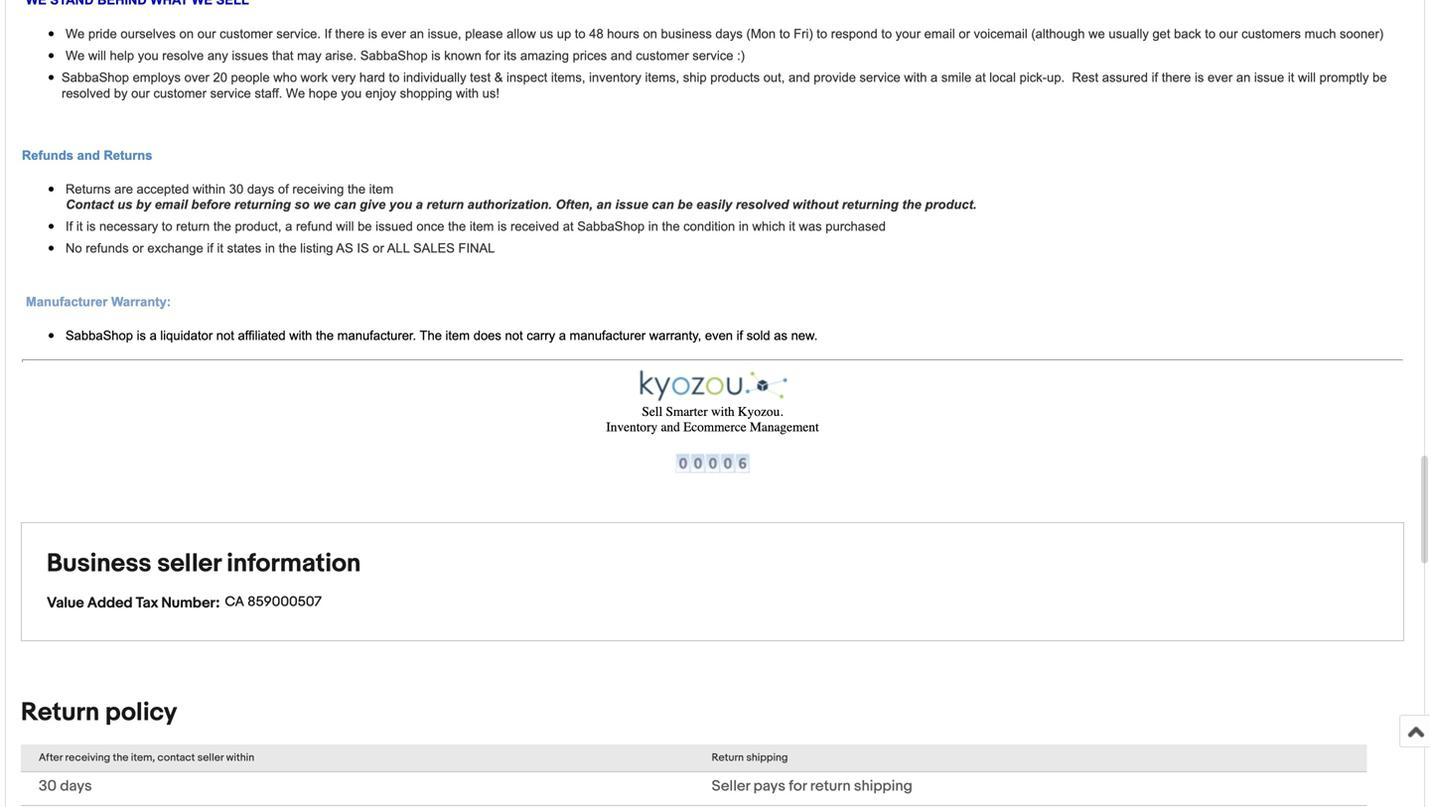 Task type: vqa. For each thing, say whether or not it's contained in the screenshot.
Free
no



Task type: locate. For each thing, give the bounding box(es) containing it.
0 vertical spatial return
[[21, 698, 99, 729]]

return policy
[[21, 698, 177, 729]]

tax
[[136, 594, 158, 612]]

1 horizontal spatial return
[[712, 752, 744, 765]]

shipping right return
[[854, 778, 913, 796]]

30 days
[[39, 778, 92, 796]]

shipping
[[746, 752, 788, 765], [854, 778, 913, 796]]

the
[[113, 752, 129, 765]]

return up seller
[[712, 752, 744, 765]]

0 horizontal spatial return
[[21, 698, 99, 729]]

0 horizontal spatial shipping
[[746, 752, 788, 765]]

0 vertical spatial shipping
[[746, 752, 788, 765]]

1 vertical spatial shipping
[[854, 778, 913, 796]]

item,
[[131, 752, 155, 765]]

receiving
[[65, 752, 110, 765]]

shipping up pays
[[746, 752, 788, 765]]

return up after
[[21, 698, 99, 729]]

return
[[21, 698, 99, 729], [712, 752, 744, 765]]

days
[[60, 778, 92, 796]]

value
[[47, 594, 84, 612]]

30
[[39, 778, 57, 796]]

business seller information
[[47, 549, 361, 580]]

value added tax number: ca 859000507
[[47, 594, 322, 612]]

1 vertical spatial return
[[712, 752, 744, 765]]

seller
[[157, 549, 221, 580], [197, 752, 224, 765]]

859000507
[[247, 594, 322, 611]]

seller left within
[[197, 752, 224, 765]]

seller up number:
[[157, 549, 221, 580]]

1 horizontal spatial shipping
[[854, 778, 913, 796]]



Task type: describe. For each thing, give the bounding box(es) containing it.
0 vertical spatial seller
[[157, 549, 221, 580]]

1 vertical spatial seller
[[197, 752, 224, 765]]

seller
[[712, 778, 750, 796]]

for
[[789, 778, 807, 796]]

ca
[[225, 594, 244, 611]]

return shipping
[[712, 752, 788, 765]]

seller pays for return shipping
[[712, 778, 913, 796]]

information
[[227, 549, 361, 580]]

business
[[47, 549, 152, 580]]

pays
[[754, 778, 786, 796]]

within
[[226, 752, 254, 765]]

contact
[[157, 752, 195, 765]]

return
[[810, 778, 851, 796]]

return for return shipping
[[712, 752, 744, 765]]

return for return policy
[[21, 698, 99, 729]]

after receiving the item, contact seller within
[[39, 752, 254, 765]]

after
[[39, 752, 63, 765]]

policy
[[105, 698, 177, 729]]

added
[[87, 594, 133, 612]]

number:
[[161, 594, 220, 612]]



